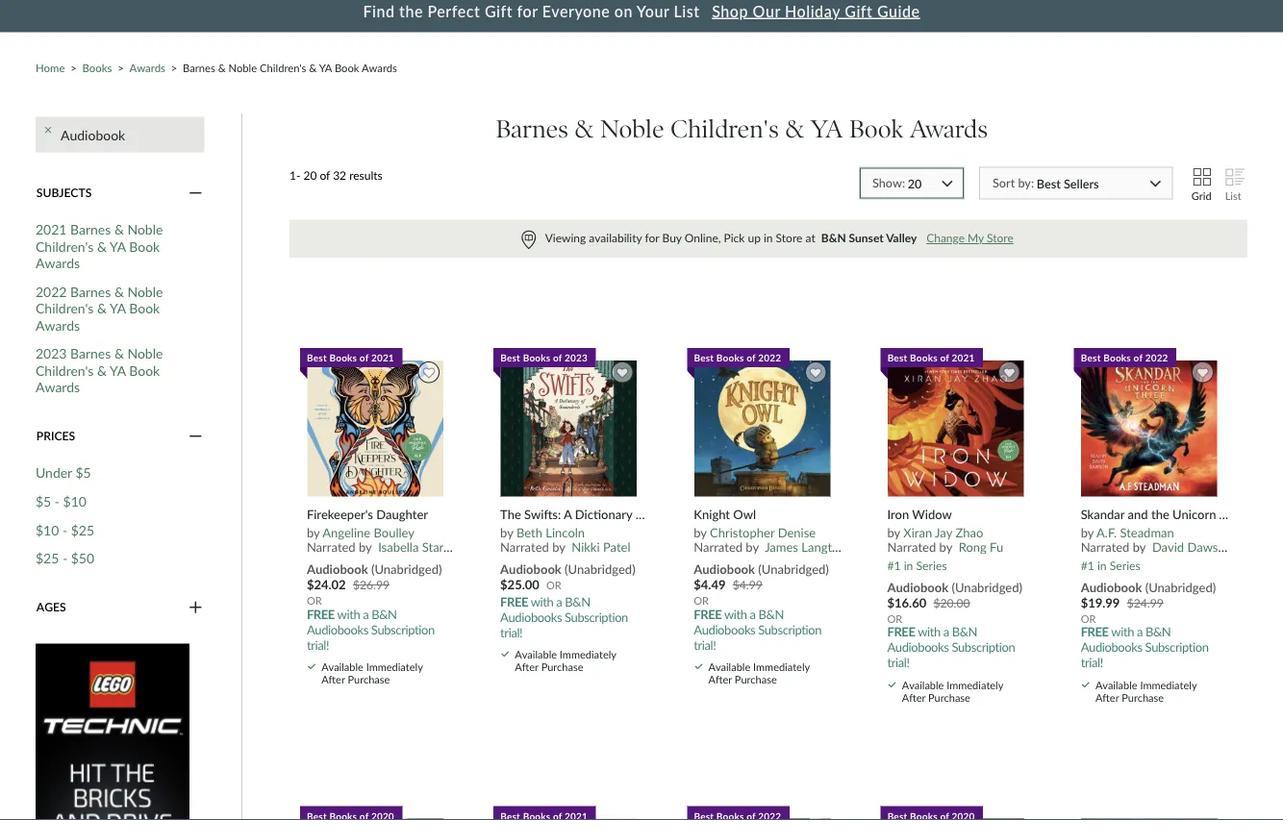 Task type: describe. For each thing, give the bounding box(es) containing it.
free for $25.00
[[500, 594, 528, 609]]

with for $19.99
[[1111, 624, 1134, 640]]

the swifts: a dictionary of scoundrels image
[[500, 360, 638, 498]]

of for iron widow
[[940, 352, 949, 364]]

a for $19.99
[[1137, 624, 1143, 640]]

ya for 2022 barnes & noble children's & ya book awards
[[110, 300, 126, 317]]

noble for 2022 barnes & noble children's & ya book awards
[[127, 283, 163, 300]]

$10 inside $5 - $10 link
[[63, 493, 87, 510]]

audiobooks for $25.00
[[500, 609, 562, 625]]

ages
[[36, 600, 66, 614]]

everyone
[[542, 2, 610, 20]]

trial! for $4.49
[[694, 637, 716, 652]]

results
[[349, 168, 383, 182]]

children's for 2023 barnes & noble children's & ya book awards
[[36, 362, 94, 379]]

knight
[[694, 507, 730, 522]]

awards inside 2023 barnes & noble children's & ya book awards
[[36, 379, 80, 396]]

in inside skandar and the unicorn thief by a.f. steadman narrated by david dawson #1 in series
[[1097, 559, 1107, 573]]

1 gift from the left
[[485, 2, 513, 20]]

bopis small image
[[522, 230, 536, 249]]

grid link
[[1192, 167, 1212, 203]]

ya for 2023 barnes & noble children's & ya book awards
[[110, 362, 126, 379]]

subscription for isabella star lablanc
[[371, 622, 435, 637]]

after purchase for $25.00
[[515, 661, 583, 674]]

iron
[[887, 507, 909, 522]]

narrated inside knight owl by christopher denise narrated by james langton
[[694, 539, 743, 555]]

as long as the lemon trees grow image
[[1081, 818, 1219, 821]]

nikki patel link
[[572, 539, 631, 555]]

children's for 2021 barnes & noble children's & ya book awards
[[36, 238, 94, 254]]

0 vertical spatial $25
[[71, 522, 94, 538]]

$19.99 link
[[1081, 594, 1120, 612]]

by down "the"
[[500, 525, 513, 540]]

(unabridged) inside audiobook (unabridged) $19.99 $24.99 or
[[1145, 580, 1216, 595]]

$19.99
[[1081, 595, 1120, 610]]

owl
[[733, 507, 756, 522]]

available down $16.60 link
[[902, 679, 944, 692]]

lablanc
[[447, 539, 489, 555]]

a for $25.00
[[556, 594, 562, 609]]

b&n audiobooks subscription trial! for $4.49
[[694, 606, 822, 652]]

b&n for james langton
[[759, 606, 784, 622]]

subscription down audiobook (unabridged) $19.99 $24.99 or
[[1145, 640, 1209, 655]]

under $5
[[36, 465, 91, 481]]

christopher denise link
[[710, 525, 816, 540]]

subscription down audiobook (unabridged) $16.60 $20.00 or
[[952, 640, 1015, 655]]

book for 2021 barnes & noble children's & ya book awards
[[129, 238, 160, 254]]

children's for 2022 barnes & noble children's & ya book awards
[[36, 300, 94, 317]]

holiday
[[785, 2, 841, 20]]

free for $16.60
[[887, 624, 915, 640]]

subjects
[[36, 185, 92, 199]]

isabella
[[378, 539, 419, 555]]

by left nikki
[[552, 539, 565, 555]]

$16.60
[[887, 595, 927, 610]]

1 vertical spatial check image
[[888, 683, 896, 688]]

$24.99
[[1127, 596, 1164, 610]]

viewing availability for buy online, pick up in store at b&n sunset valley change my store
[[545, 231, 1014, 245]]

or inside audiobook (unabridged) $25.00 or
[[546, 579, 562, 592]]

audiobook (unabridged) $4.49 $4.99 or
[[694, 562, 829, 607]]

ace of spades image
[[500, 818, 638, 821]]

20
[[303, 168, 317, 182]]

trial! for $19.99
[[1081, 655, 1103, 670]]

best sellers link
[[979, 167, 1173, 205]]

immediately down audiobook (unabridged) $19.99 $24.99 or
[[1140, 679, 1197, 692]]

immediately for $4.49
[[753, 661, 810, 674]]

with for $4.49
[[724, 606, 747, 622]]

a for $4.49
[[750, 606, 756, 622]]

free for $19.99
[[1081, 624, 1109, 640]]

best sellers
[[1037, 176, 1099, 190]]

xiran jay zhao link
[[904, 525, 983, 540]]

best books of 2021 for iron widow
[[888, 352, 975, 364]]

dawson
[[1188, 539, 1232, 555]]

by left the james
[[746, 539, 759, 555]]

2022 for skandar and the unicorn thief
[[1145, 352, 1168, 364]]

skandar and the unicorn thief link
[[1081, 507, 1247, 522]]

audiobooks for $19.99
[[1081, 640, 1143, 655]]

a.f. steadman link
[[1097, 525, 1174, 540]]

with for $24.02
[[337, 606, 360, 622]]

by left boulley
[[359, 539, 372, 555]]

available immediately after purchase for $24.02
[[321, 661, 423, 686]]

rong
[[959, 539, 987, 555]]

home link
[[36, 62, 65, 75]]

iron widow by xiran jay zhao narrated by rong fu #1 in series
[[887, 507, 1004, 573]]

change my store link
[[925, 230, 1016, 246]]

nikki
[[572, 539, 600, 555]]

free with a for $16.60
[[887, 624, 949, 640]]

$24.02 link
[[307, 576, 346, 594]]

2 horizontal spatial check image
[[1082, 683, 1090, 688]]

audiobook link
[[61, 126, 125, 143]]

series inside skandar and the unicorn thief by a.f. steadman narrated by david dawson #1 in series
[[1110, 559, 1141, 573]]

free with a for $24.02
[[307, 606, 369, 622]]

beth
[[516, 525, 542, 540]]

2023 barnes & noble children's & ya book awards
[[36, 346, 163, 396]]

1 horizontal spatial 2023
[[565, 352, 588, 364]]

in inside region
[[764, 231, 773, 245]]

immediately down audiobook (unabridged) $16.60 $20.00 or
[[947, 679, 1003, 692]]

$25 - $50
[[36, 550, 94, 567]]

firekeeper's daughter by angeline boulley narrated by isabella star lablanc
[[307, 507, 489, 555]]

grid
[[1192, 190, 1212, 203]]

grid view active image
[[1192, 167, 1209, 190]]

trial! for $24.02
[[307, 637, 329, 652]]

#1 inside iron widow by xiran jay zhao narrated by rong fu #1 in series
[[887, 559, 901, 573]]

firekeeper's daughter link
[[307, 507, 456, 522]]

thief
[[1219, 507, 1247, 522]]

b&n audiobooks subscription trial! for $24.02
[[307, 606, 435, 652]]

audiobook for audiobook
[[61, 126, 125, 143]]

available for $24.02
[[321, 661, 363, 674]]

sellers
[[1064, 176, 1099, 190]]

1 vertical spatial barnes & noble children's & ya book awards
[[496, 113, 988, 144]]

subjects button
[[36, 184, 204, 201]]

0 vertical spatial barnes & noble children's & ya book awards
[[183, 62, 397, 75]]

$16.60 link
[[887, 594, 927, 612]]

b&n audiobooks subscription trial! for $16.60
[[887, 624, 1015, 670]]

my
[[968, 231, 984, 245]]

david dawson link
[[1152, 539, 1232, 555]]

b&n audiobooks subscription trial! for $19.99
[[1081, 624, 1209, 670]]

audiobook (unabridged) $16.60 $20.00 or
[[887, 580, 1023, 625]]

buy
[[662, 231, 682, 245]]

2021 barnes & noble children's & ya book awards link
[[36, 221, 181, 272]]

by left "david"
[[1133, 539, 1146, 555]]

find the perfect gift for everyone on your list shop our holiday gift guide
[[363, 2, 920, 20]]

best for iron widow
[[888, 352, 908, 364]]

by left rong
[[939, 539, 952, 555]]

available immediately after purchase down $20.00
[[902, 679, 1003, 704]]

books for firekeeper's daughter
[[329, 352, 357, 364]]

2021 barnes & noble children's & ya book awards
[[36, 221, 163, 271]]

audiobook for audiobook (unabridged) $19.99 $24.99 or
[[1081, 580, 1142, 595]]

b&n down $20.00
[[952, 624, 977, 640]]

books for knight owl
[[717, 352, 744, 364]]

check image for $4.49
[[695, 665, 703, 670]]

1 store from the left
[[776, 231, 803, 245]]

david
[[1152, 539, 1184, 555]]

minus image for prices
[[189, 428, 202, 445]]

$4.49 link
[[694, 576, 726, 594]]

b&n down "$24.99"
[[1146, 624, 1171, 640]]

$25.00 link
[[500, 576, 540, 594]]

2023 inside 2023 barnes & noble children's & ya book awards
[[36, 346, 67, 362]]

patel
[[603, 539, 631, 555]]

audiobook (unabridged) $19.99 $24.99 or
[[1081, 580, 1216, 625]]

$25 - $50 link
[[36, 550, 94, 567]]

langton
[[802, 539, 846, 555]]

shop
[[712, 2, 748, 20]]

the swifts: a dictionary of… link
[[500, 507, 656, 522]]

2022 inside 2022 barnes & noble children's & ya book awards
[[36, 283, 67, 300]]

audiobook for audiobook (unabridged) $24.02 $26.99 or
[[307, 562, 368, 577]]

availability
[[589, 231, 642, 245]]

best for knight owl
[[694, 352, 714, 364]]

dictionary
[[575, 507, 632, 522]]

knight owl image
[[693, 360, 831, 498]]

$10 inside $10 - $25 link
[[36, 522, 59, 538]]

available for $25.00
[[515, 648, 557, 661]]

narrated inside iron widow by xiran jay zhao narrated by rong fu #1 in series
[[887, 539, 936, 555]]

best books of 2023
[[500, 352, 588, 364]]

2022 for knight owl
[[758, 352, 781, 364]]

angeline
[[323, 525, 370, 540]]

2 store from the left
[[987, 231, 1014, 245]]

find
[[363, 2, 395, 20]]

available immediately after purchase down "$24.99"
[[1096, 679, 1197, 704]]

or for $24.02
[[307, 594, 322, 607]]

iron widow image
[[887, 360, 1025, 498]]

knight owl by christopher denise narrated by james langton
[[694, 507, 846, 555]]

under
[[36, 465, 72, 481]]

the
[[500, 507, 521, 522]]

under $5 link
[[36, 465, 91, 481]]

plus image
[[189, 599, 202, 616]]

audiobook (unabridged) $24.02 $26.99 or
[[307, 562, 442, 607]]

in inside iron widow by xiran jay zhao narrated by rong fu #1 in series
[[904, 559, 913, 573]]

close modal image
[[45, 126, 51, 143]]

angeline boulley link
[[323, 525, 415, 540]]

2023 barnes & noble children's & ya book awards link
[[36, 346, 181, 396]]

christopher
[[710, 525, 775, 540]]

by down firekeeper's
[[307, 525, 320, 540]]

book for 2022 barnes & noble children's & ya book awards
[[129, 300, 160, 317]]

b&n for isabella star lablanc
[[371, 606, 397, 622]]

check image for $24.02
[[308, 665, 316, 670]]

minus image for subjects
[[189, 184, 202, 201]]

2 gift from the left
[[845, 2, 873, 20]]

- for $25
[[62, 550, 67, 567]]

available for $4.49
[[708, 661, 751, 674]]

books for iron widow
[[910, 352, 938, 364]]

(unabridged) for isabella
[[371, 562, 442, 577]]

b&n sunset
[[821, 231, 884, 245]]

after purchase for $4.49
[[708, 673, 777, 686]]

2021 inside 2021 barnes & noble children's & ya book awards
[[36, 221, 67, 237]]

online,
[[685, 231, 721, 245]]

$10 - $25 link
[[36, 522, 94, 539]]

0 vertical spatial $5
[[76, 465, 91, 481]]

audiobooks for $4.49
[[694, 622, 755, 637]]

b&n for nikki patel
[[565, 594, 590, 609]]

b&n audiobooks subscription trial! for $25.00
[[500, 594, 628, 640]]

free with a for $25.00
[[500, 594, 562, 609]]

of for skandar and the unicorn thief
[[1134, 352, 1143, 364]]



Task type: locate. For each thing, give the bounding box(es) containing it.
check image
[[501, 652, 509, 658], [888, 683, 896, 688]]

(unabridged) for james
[[758, 562, 829, 577]]

or inside audiobook (unabridged) $19.99 $24.99 or
[[1081, 612, 1096, 625]]

1 horizontal spatial #1 in series link
[[1081, 554, 1141, 573]]

ages button
[[36, 599, 204, 616]]

by down the 'knight'
[[694, 525, 707, 540]]

1 horizontal spatial 2022
[[758, 352, 781, 364]]

list inside list link
[[1225, 190, 1242, 203]]

or inside audiobook (unabridged) $16.60 $20.00 or
[[887, 612, 902, 625]]

1 horizontal spatial $5
[[76, 465, 91, 481]]

(unabridged) up "$24.99"
[[1145, 580, 1216, 595]]

audiobook for audiobook (unabridged) $4.49 $4.99 or
[[694, 562, 755, 577]]

b&n audiobooks subscription trial! down '$4.99'
[[694, 606, 822, 652]]

free for $24.02
[[307, 606, 335, 622]]

the right the find at the left of the page
[[399, 2, 423, 20]]

check image down $19.99 link at the bottom of page
[[1082, 683, 1090, 688]]

store left at
[[776, 231, 803, 245]]

audiobooks down "$24.02" link
[[307, 622, 368, 637]]

free down $16.60 link
[[887, 624, 915, 640]]

books link
[[82, 62, 112, 75]]

$5 - $10
[[36, 493, 87, 510]]

of for knight owl
[[747, 352, 756, 364]]

boulley
[[374, 525, 415, 540]]

ya for 2021 barnes & noble children's & ya book awards
[[110, 238, 126, 254]]

or for $4.49
[[694, 594, 709, 607]]

#1 in series link for a.f.
[[1081, 554, 1141, 573]]

2 best books of 2021 from the left
[[888, 352, 975, 364]]

change
[[927, 231, 965, 245]]

narrated inside the firekeeper's daughter by angeline boulley narrated by isabella star lablanc
[[307, 539, 356, 555]]

- for $10
[[62, 522, 67, 538]]

2022 barnes & noble children's & ya book awards
[[36, 283, 163, 333]]

with for $25.00
[[531, 594, 554, 609]]

(unabridged) inside audiobook (unabridged) $24.02 $26.99 or
[[371, 562, 442, 577]]

region
[[290, 220, 1248, 258]]

or down $16.60 link
[[887, 612, 902, 625]]

available immediately after purchase down audiobook (unabridged) $25.00 or
[[515, 648, 616, 674]]

$4.49
[[694, 577, 726, 592]]

4 narrated from the left
[[887, 539, 936, 555]]

awards inside 2022 barnes & noble children's & ya book awards
[[36, 317, 80, 333]]

#1 up $19.99
[[1081, 559, 1094, 573]]

check image down $4.49 link
[[695, 665, 703, 670]]

0 vertical spatial the
[[399, 2, 423, 20]]

0 horizontal spatial list
[[674, 2, 700, 20]]

gift right perfect
[[485, 2, 513, 20]]

$5 - $10 link
[[36, 493, 87, 510]]

with for $16.60
[[918, 624, 941, 640]]

noble inside 2022 barnes & noble children's & ya book awards
[[127, 283, 163, 300]]

list view active image
[[1225, 167, 1242, 190]]

free down $25.00
[[500, 594, 528, 609]]

skandar and the unicorn thief image
[[1081, 360, 1219, 498]]

best books of 2021 for firekeeper's daughter
[[307, 352, 394, 364]]

james
[[765, 539, 798, 555]]

0 horizontal spatial #1 in series link
[[887, 554, 947, 573]]

barnes inside 2023 barnes & noble children's & ya book awards
[[70, 346, 111, 362]]

1 horizontal spatial 2021
[[371, 352, 394, 364]]

free with a down $25.00
[[500, 594, 562, 609]]

2 horizontal spatial 2021
[[952, 352, 975, 364]]

0 vertical spatial for
[[517, 2, 538, 20]]

by down iron
[[887, 525, 900, 540]]

2 #1 from the left
[[1081, 559, 1094, 573]]

$25.00
[[500, 577, 540, 592]]

b&n audiobooks subscription trial! down $20.00
[[887, 624, 1015, 670]]

0 horizontal spatial check image
[[308, 665, 316, 670]]

audiobook up "$24.99"
[[1081, 580, 1142, 595]]

trial! for $25.00
[[500, 625, 523, 640]]

iron widow link
[[887, 507, 1037, 522]]

gift left guide
[[845, 2, 873, 20]]

2 best books of 2022 from the left
[[1081, 352, 1168, 364]]

audiobooks down $19.99 link at the bottom of page
[[1081, 640, 1143, 655]]

0 horizontal spatial best books of 2021
[[307, 352, 394, 364]]

1 horizontal spatial check image
[[888, 683, 896, 688]]

#1 in series link down a.f.
[[1081, 554, 1141, 573]]

2 horizontal spatial 2022
[[1145, 352, 1168, 364]]

ya inside 2021 barnes & noble children's & ya book awards
[[110, 238, 126, 254]]

free with a down "$24.02" link
[[307, 606, 369, 622]]

for left buy
[[645, 231, 659, 245]]

1 horizontal spatial store
[[987, 231, 1014, 245]]

of…
[[636, 507, 656, 522]]

0 horizontal spatial series
[[916, 559, 947, 573]]

free
[[500, 594, 528, 609], [307, 606, 335, 622], [694, 606, 722, 622], [887, 624, 915, 640], [1081, 624, 1109, 640]]

skandar and the unicorn thief by a.f. steadman narrated by david dawson #1 in series
[[1081, 507, 1247, 573]]

up
[[748, 231, 761, 245]]

#1 inside skandar and the unicorn thief by a.f. steadman narrated by david dawson #1 in series
[[1081, 559, 1094, 573]]

book inside 2023 barnes & noble children's & ya book awards
[[129, 362, 160, 379]]

check image down $16.60 link
[[888, 683, 896, 688]]

immediately
[[560, 648, 616, 661], [366, 661, 423, 674], [753, 661, 810, 674], [947, 679, 1003, 692], [1140, 679, 1197, 692]]

series inside iron widow by xiran jay zhao narrated by rong fu #1 in series
[[916, 559, 947, 573]]

on
[[614, 2, 633, 20]]

$26.99
[[353, 578, 390, 592]]

immediately for $24.02
[[366, 661, 423, 674]]

1 horizontal spatial the
[[1151, 507, 1170, 522]]

1 series from the left
[[916, 559, 947, 573]]

a down audiobook (unabridged) $25.00 or
[[556, 594, 562, 609]]

books for the swifts: a dictionary of…
[[523, 352, 551, 364]]

$24.02
[[307, 577, 346, 592]]

1 #1 from the left
[[887, 559, 901, 573]]

or for $16.60
[[887, 612, 902, 625]]

available down $19.99 link at the bottom of page
[[1096, 679, 1138, 692]]

rong fu link
[[959, 539, 1004, 555]]

free for $4.49
[[694, 606, 722, 622]]

the
[[399, 2, 423, 20], [1151, 507, 1170, 522]]

2 minus image from the top
[[189, 428, 202, 445]]

subscription down audiobook (unabridged) $4.49 $4.99 or
[[758, 622, 822, 637]]

2 series from the left
[[1110, 559, 1141, 573]]

firekeeper's daughter image
[[306, 360, 444, 498]]

with down $25.00
[[531, 594, 554, 609]]

the honeys image
[[693, 818, 831, 821]]

best for firekeeper's daughter
[[307, 352, 327, 364]]

audiobooks down $25.00 link
[[500, 609, 562, 625]]

0 horizontal spatial 2022
[[36, 283, 67, 300]]

or inside audiobook (unabridged) $4.49 $4.99 or
[[694, 594, 709, 607]]

skandar
[[1081, 507, 1125, 522]]

0 vertical spatial list
[[674, 2, 700, 20]]

0 horizontal spatial gift
[[485, 2, 513, 20]]

available down $25.00 link
[[515, 648, 557, 661]]

1 vertical spatial minus image
[[189, 428, 202, 445]]

32
[[333, 168, 346, 182]]

0 horizontal spatial for
[[517, 2, 538, 20]]

trial! down $4.49 link
[[694, 637, 716, 652]]

audiobook up $20.00
[[887, 580, 949, 595]]

list
[[674, 2, 700, 20], [1225, 190, 1242, 203]]

1 #1 in series link from the left
[[887, 554, 947, 573]]

2 #1 in series link from the left
[[1081, 554, 1141, 573]]

series down a.f. steadman link
[[1110, 559, 1141, 573]]

immediately for $25.00
[[560, 648, 616, 661]]

b&n down '$4.99'
[[759, 606, 784, 622]]

children's inside 2021 barnes & noble children's & ya book awards
[[36, 238, 94, 254]]

by left a.f.
[[1081, 525, 1094, 540]]

0 horizontal spatial best books of 2022
[[694, 352, 781, 364]]

available immediately after purchase for $4.49
[[708, 661, 810, 686]]

(unabridged) inside audiobook (unabridged) $16.60 $20.00 or
[[952, 580, 1023, 595]]

awards
[[129, 62, 166, 75], [362, 62, 397, 75], [910, 113, 988, 144], [36, 255, 80, 271], [36, 317, 80, 333], [36, 379, 80, 396]]

free with a for $4.49
[[694, 606, 756, 622]]

narrated down "the"
[[500, 539, 549, 555]]

series down xiran jay zhao link
[[916, 559, 947, 573]]

0 vertical spatial $10
[[63, 493, 87, 510]]

b&n audiobooks subscription trial! down "$24.99"
[[1081, 624, 1209, 670]]

store right my
[[987, 231, 1014, 245]]

audiobooks for $16.60
[[887, 640, 949, 655]]

immediately down audiobook (unabridged) $24.02 $26.99 or
[[366, 661, 423, 674]]

1 horizontal spatial in
[[904, 559, 913, 573]]

0 horizontal spatial $25
[[36, 550, 59, 567]]

barnes inside 2022 barnes & noble children's & ya book awards
[[70, 283, 111, 300]]

noble for 2021 barnes & noble children's & ya book awards
[[127, 221, 163, 237]]

$25 down $10 - $25 link
[[36, 550, 59, 567]]

a for $24.02
[[363, 606, 369, 622]]

- up $25 - $50
[[62, 522, 67, 538]]

immediately down audiobook (unabridged) $4.49 $4.99 or
[[753, 661, 810, 674]]

0 vertical spatial -
[[55, 493, 60, 510]]

2021 for iron widow
[[952, 352, 975, 364]]

minus image
[[189, 184, 202, 201], [189, 428, 202, 445]]

firekeeper's
[[307, 507, 373, 522]]

list right your
[[674, 2, 700, 20]]

or down $4.49 link
[[694, 594, 709, 607]]

of for firekeeper's daughter
[[360, 352, 369, 364]]

audiobooks down $4.49 link
[[694, 622, 755, 637]]

(unabridged) down nikki patel link
[[565, 562, 636, 577]]

b&n
[[565, 594, 590, 609], [371, 606, 397, 622], [759, 606, 784, 622], [952, 624, 977, 640], [1146, 624, 1171, 640]]

1 best books of 2021 from the left
[[307, 352, 394, 364]]

audiobook for audiobook (unabridged) $25.00 or
[[500, 562, 562, 577]]

0 vertical spatial check image
[[501, 652, 509, 658]]

0 horizontal spatial 2023
[[36, 346, 67, 362]]

book inside 2022 barnes & noble children's & ya book awards
[[129, 300, 160, 317]]

#1 up $16.60
[[887, 559, 901, 573]]

1 vertical spatial $25
[[36, 550, 59, 567]]

prices button
[[36, 428, 204, 445]]

star
[[422, 539, 444, 555]]

audiobook inside audiobook (unabridged) $25.00 or
[[500, 562, 562, 577]]

books for skandar and the unicorn thief
[[1104, 352, 1131, 364]]

with down "$24.02" link
[[337, 606, 360, 622]]

free down "$24.02" link
[[307, 606, 335, 622]]

1 minus image from the top
[[189, 184, 202, 201]]

or down $19.99 link at the bottom of page
[[1081, 612, 1096, 625]]

cemetery boys image
[[306, 818, 444, 821]]

available immediately after purchase down audiobook (unabridged) $4.49 $4.99 or
[[708, 661, 810, 686]]

(unabridged) for lincoln
[[565, 562, 636, 577]]

and
[[1128, 507, 1148, 522]]

0 horizontal spatial 2021
[[36, 221, 67, 237]]

noble inside 2021 barnes & noble children's & ya book awards
[[127, 221, 163, 237]]

a
[[564, 507, 572, 522]]

0 horizontal spatial $10
[[36, 522, 59, 538]]

subscription for nikki patel
[[565, 609, 628, 625]]

barnes for 2022 barnes & noble children's & ya book awards
[[70, 283, 111, 300]]

audiobook inside audiobook (unabridged) $16.60 $20.00 or
[[887, 580, 949, 595]]

list right grid
[[1225, 190, 1242, 203]]

barnes inside 2021 barnes & noble children's & ya book awards
[[70, 221, 111, 237]]

ya inside 2023 barnes & noble children's & ya book awards
[[110, 362, 126, 379]]

audiobook inside audiobook (unabridged) $19.99 $24.99 or
[[1081, 580, 1142, 595]]

0 horizontal spatial check image
[[501, 652, 509, 658]]

2 horizontal spatial in
[[1097, 559, 1107, 573]]

subscription down audiobook (unabridged) $25.00 or
[[565, 609, 628, 625]]

the inside skandar and the unicorn thief by a.f. steadman narrated by david dawson #1 in series
[[1151, 507, 1170, 522]]

(unabridged)
[[371, 562, 442, 577], [565, 562, 636, 577], [758, 562, 829, 577], [952, 580, 1023, 595], [1145, 580, 1216, 595]]

1 horizontal spatial best books of 2022
[[1081, 352, 1168, 364]]

available immediately after purchase down $26.99
[[321, 661, 423, 686]]

children's inside 2022 barnes & noble children's & ya book awards
[[36, 300, 94, 317]]

ya inside 2022 barnes & noble children's & ya book awards
[[110, 300, 126, 317]]

audiobook for audiobook (unabridged) $16.60 $20.00 or
[[887, 580, 949, 595]]

guide
[[877, 2, 920, 20]]

- down under
[[55, 493, 60, 510]]

1 vertical spatial -
[[62, 522, 67, 538]]

1 vertical spatial $5
[[36, 493, 51, 510]]

these violent delights image
[[887, 818, 1025, 821]]

children's
[[260, 62, 306, 75], [670, 113, 779, 144], [36, 238, 94, 254], [36, 300, 94, 317], [36, 362, 94, 379]]

valley
[[886, 231, 917, 245]]

1 horizontal spatial #1
[[1081, 559, 1094, 573]]

audiobook down beth
[[500, 562, 562, 577]]

ya
[[319, 62, 332, 75], [811, 113, 843, 144], [110, 238, 126, 254], [110, 300, 126, 317], [110, 362, 126, 379]]

2 vertical spatial -
[[62, 550, 67, 567]]

trial! down $19.99 link at the bottom of page
[[1081, 655, 1103, 670]]

or down "$24.02" link
[[307, 594, 322, 607]]

immediately down audiobook (unabridged) $25.00 or
[[560, 648, 616, 661]]

1 horizontal spatial check image
[[695, 665, 703, 670]]

(unabridged) up $20.00
[[952, 580, 1023, 595]]

1 horizontal spatial $25
[[71, 522, 94, 538]]

a down $20.00
[[943, 624, 949, 640]]

free down $4.49 link
[[694, 606, 722, 622]]

barnes
[[183, 62, 215, 75], [496, 113, 569, 144], [70, 221, 111, 237], [70, 283, 111, 300], [70, 346, 111, 362]]

series
[[916, 559, 947, 573], [1110, 559, 1141, 573]]

#1 in series link
[[887, 554, 947, 573], [1081, 554, 1141, 573]]

1 vertical spatial the
[[1151, 507, 1170, 522]]

0 horizontal spatial in
[[764, 231, 773, 245]]

isabella star lablanc link
[[378, 539, 489, 555]]

the swifts: a dictionary of… by beth lincoln narrated by nikki patel
[[500, 507, 656, 555]]

b&n down audiobook (unabridged) $25.00 or
[[565, 594, 590, 609]]

fu
[[990, 539, 1004, 555]]

b&n audiobooks subscription trial! down audiobook (unabridged) $25.00 or
[[500, 594, 628, 640]]

$5
[[76, 465, 91, 481], [36, 493, 51, 510]]

book
[[335, 62, 359, 75], [849, 113, 903, 144], [129, 238, 160, 254], [129, 300, 160, 317], [129, 362, 160, 379]]

0 vertical spatial minus image
[[189, 184, 202, 201]]

5 narrated from the left
[[1081, 539, 1130, 555]]

free with a down $4.49 link
[[694, 606, 756, 622]]

audiobooks for $24.02
[[307, 622, 368, 637]]

or inside audiobook (unabridged) $24.02 $26.99 or
[[307, 594, 322, 607]]

best books of 2022 for skandar and the unicorn thief
[[1081, 352, 1168, 364]]

or for $19.99
[[1081, 612, 1096, 625]]

in down 'xiran'
[[904, 559, 913, 573]]

audiobook inside audiobook (unabridged) $4.49 $4.99 or
[[694, 562, 755, 577]]

2022
[[36, 283, 67, 300], [758, 352, 781, 364], [1145, 352, 1168, 364]]

1 horizontal spatial for
[[645, 231, 659, 245]]

your
[[637, 2, 670, 20]]

(unabridged) down james langton link
[[758, 562, 829, 577]]

barnes for 2023 barnes & noble children's & ya book awards
[[70, 346, 111, 362]]

perfect
[[428, 2, 480, 20]]

2021
[[36, 221, 67, 237], [371, 352, 394, 364], [952, 352, 975, 364]]

$10 down $5 - $10 link
[[36, 522, 59, 538]]

free with a down $16.60 link
[[887, 624, 949, 640]]

of for the swifts: a dictionary of…
[[553, 352, 562, 364]]

viewing
[[545, 231, 586, 245]]

#1 in series link for narrated
[[887, 554, 947, 573]]

in down a.f.
[[1097, 559, 1107, 573]]

1 vertical spatial for
[[645, 231, 659, 245]]

the right and
[[1151, 507, 1170, 522]]

1 best books of 2022 from the left
[[694, 352, 781, 364]]

b&n down $26.99
[[371, 606, 397, 622]]

in right up
[[764, 231, 773, 245]]

widow
[[912, 507, 952, 522]]

free with a for $19.99
[[1081, 624, 1143, 640]]

jay
[[935, 525, 953, 540]]

available immediately after purchase for $25.00
[[515, 648, 616, 674]]

subscription for james langton
[[758, 622, 822, 637]]

1 horizontal spatial list
[[1225, 190, 1242, 203]]

$25 up $50
[[71, 522, 94, 538]]

audiobook up $26.99
[[307, 562, 368, 577]]

home
[[36, 62, 65, 75]]

audiobook inside audiobook (unabridged) $24.02 $26.99 or
[[307, 562, 368, 577]]

prices
[[36, 429, 75, 443]]

- for $5
[[55, 493, 60, 510]]

1 narrated from the left
[[307, 539, 356, 555]]

narrated down iron
[[887, 539, 936, 555]]

0 horizontal spatial barnes & noble children's & ya book awards
[[183, 62, 397, 75]]

available down "$24.02" link
[[321, 661, 363, 674]]

0 horizontal spatial store
[[776, 231, 803, 245]]

1 horizontal spatial barnes & noble children's & ya book awards
[[496, 113, 988, 144]]

daughter
[[376, 507, 428, 522]]

unicorn
[[1173, 507, 1216, 522]]

1 vertical spatial $10
[[36, 522, 59, 538]]

barnes for 2021 barnes & noble children's & ya book awards
[[70, 221, 111, 237]]

0 horizontal spatial the
[[399, 2, 423, 20]]

best books of 2022
[[694, 352, 781, 364], [1081, 352, 1168, 364]]

2021 for firekeeper's daughter
[[371, 352, 394, 364]]

- left $50
[[62, 550, 67, 567]]

b&n audiobooks subscription trial! down $26.99
[[307, 606, 435, 652]]

0 horizontal spatial $5
[[36, 493, 51, 510]]

1 horizontal spatial best books of 2021
[[888, 352, 975, 364]]

audiobook up '$4.99'
[[694, 562, 755, 577]]

$25
[[71, 522, 94, 538], [36, 550, 59, 567]]

trial! down "$24.02" link
[[307, 637, 329, 652]]

3 narrated from the left
[[694, 539, 743, 555]]

knight owl link
[[694, 507, 843, 522]]

awards inside 2021 barnes & noble children's & ya book awards
[[36, 255, 80, 271]]

$50
[[71, 550, 94, 567]]

0 horizontal spatial #1
[[887, 559, 901, 573]]

a for $16.60
[[943, 624, 949, 640]]

after purchase for $24.02
[[321, 673, 390, 686]]

2022 barnes & noble children's & ya book awards link
[[36, 283, 181, 334]]

1-
[[290, 168, 300, 182]]

narrated inside the swifts: a dictionary of… by beth lincoln narrated by nikki patel
[[500, 539, 549, 555]]

children's inside 2023 barnes & noble children's & ya book awards
[[36, 362, 94, 379]]

2 narrated from the left
[[500, 539, 549, 555]]

$4.99
[[733, 578, 763, 592]]

1 horizontal spatial gift
[[845, 2, 873, 20]]

1- 20 of 32 results
[[290, 168, 383, 182]]

noble inside 2023 barnes & noble children's & ya book awards
[[127, 346, 163, 362]]

noble for 2023 barnes & noble children's & ya book awards
[[127, 346, 163, 362]]

best for skandar and the unicorn thief
[[1081, 352, 1101, 364]]

region containing viewing availability for buy online, pick up in store at
[[290, 220, 1248, 258]]

(unabridged) down isabella
[[371, 562, 442, 577]]

james langton link
[[765, 539, 846, 555]]

(unabridged) inside audiobook (unabridged) $4.49 $4.99 or
[[758, 562, 829, 577]]

1 vertical spatial list
[[1225, 190, 1242, 203]]

1 horizontal spatial $10
[[63, 493, 87, 510]]

a down "$24.99"
[[1137, 624, 1143, 640]]

best books of 2022 for knight owl
[[694, 352, 781, 364]]

$5 down under
[[36, 493, 51, 510]]

or
[[546, 579, 562, 592], [307, 594, 322, 607], [694, 594, 709, 607], [887, 612, 902, 625], [1081, 612, 1096, 625]]

book inside 2021 barnes & noble children's & ya book awards
[[129, 238, 160, 254]]

swifts:
[[524, 507, 561, 522]]

book for 2023 barnes & noble children's & ya book awards
[[129, 362, 160, 379]]

beth lincoln link
[[516, 525, 585, 540]]

best books of 2021
[[307, 352, 394, 364], [888, 352, 975, 364]]

with down '$4.99'
[[724, 606, 747, 622]]

advertisement region
[[36, 644, 189, 821]]

available
[[515, 648, 557, 661], [321, 661, 363, 674], [708, 661, 751, 674], [902, 679, 944, 692], [1096, 679, 1138, 692]]

in
[[764, 231, 773, 245], [904, 559, 913, 573], [1097, 559, 1107, 573]]

(unabridged) inside audiobook (unabridged) $25.00 or
[[565, 562, 636, 577]]

a down '$4.99'
[[750, 606, 756, 622]]

narrated inside skandar and the unicorn thief by a.f. steadman narrated by david dawson #1 in series
[[1081, 539, 1130, 555]]

trial! down $25.00 link
[[500, 625, 523, 640]]

trial! down $16.60 link
[[887, 655, 910, 670]]

for left everyone
[[517, 2, 538, 20]]

check image
[[308, 665, 316, 670], [695, 665, 703, 670], [1082, 683, 1090, 688]]

1 horizontal spatial series
[[1110, 559, 1141, 573]]

with down $16.60 link
[[918, 624, 941, 640]]



Task type: vqa. For each thing, say whether or not it's contained in the screenshot.
Construction
no



